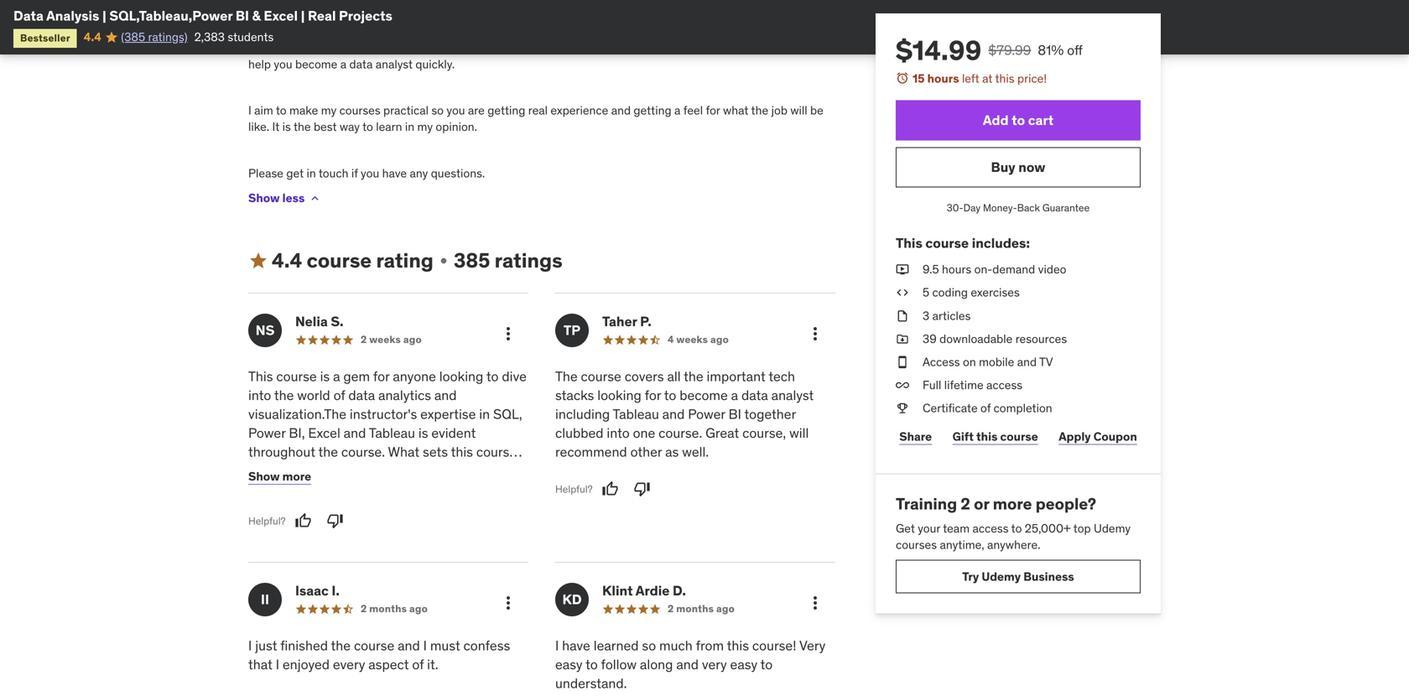 Task type: locate. For each thing, give the bounding box(es) containing it.
0 vertical spatial have
[[603, 40, 628, 55]]

one
[[633, 424, 655, 442]]

0 horizontal spatial so
[[431, 103, 444, 118]]

i inside i have learned so much from this course! very easy to follow along and very easy to understand.
[[555, 637, 559, 654]]

for right feel
[[706, 103, 720, 118]]

for inside the course covers all the important tech stacks looking for to become a data analyst including tableau and power bi together clubbed into one course. great   course, will recommend other as well.
[[645, 387, 661, 404]]

job
[[248, 40, 265, 55], [771, 103, 788, 118]]

in up which at the top right of page
[[791, 24, 800, 39]]

like.
[[248, 119, 269, 134]]

finished
[[280, 637, 328, 654]]

1 horizontal spatial 2 months ago
[[668, 602, 735, 615]]

0 horizontal spatial more
[[282, 469, 311, 484]]

in inside i aim to make my courses practical so you are getting real experience and getting a feel for what the job will be like. it is the best way to learn in my opinion.
[[405, 119, 415, 134]]

the inside this course is a gem for anyone looking to dive into the world of data analytics and visualization.
[[274, 387, 294, 404]]

and down approach
[[477, 500, 499, 517]]

xsmall image left 39
[[896, 331, 909, 347]]

0 horizontal spatial data
[[13, 7, 43, 24]]

and up expertise
[[434, 387, 457, 404]]

every inside i just finished the course and i must confess that i enjoyed every aspect of it.
[[333, 656, 365, 673]]

of inside the instructor's expertise in sql, power bi, excel and tableau is evident throughout the course. what sets this course apart is its seamless integration of these four essential tools. the step-by-step approach to learning sql laid a strong foundation, and the transition into excel, power bi and tableau was smooth and well-paced.
[[442, 462, 454, 479]]

385
[[454, 248, 490, 273]]

course up aspect
[[354, 637, 394, 654]]

training
[[896, 494, 957, 514]]

1 vertical spatial courses
[[896, 537, 937, 552]]

tp
[[564, 322, 581, 339]]

1 vertical spatial sql,
[[493, 406, 522, 423]]

i have learned so much from this course! very easy to follow along and very easy to understand.
[[555, 637, 826, 691]]

1 vertical spatial learn
[[376, 119, 402, 134]]

(385 ratings)
[[121, 29, 188, 44]]

0 vertical spatial bi
[[236, 7, 249, 24]]

i
[[248, 24, 251, 39], [477, 24, 480, 39], [563, 40, 566, 55], [248, 103, 251, 118], [248, 637, 252, 654], [423, 637, 427, 654], [555, 637, 559, 654], [276, 656, 279, 673]]

0 horizontal spatial analyst
[[376, 57, 413, 72]]

and up with
[[455, 24, 474, 39]]

the for stacks
[[555, 368, 578, 385]]

paced.
[[352, 537, 392, 554]]

mark review by nelia s. as unhelpful image
[[327, 513, 344, 529]]

1 horizontal spatial this
[[896, 234, 923, 252]]

to left dive
[[486, 368, 499, 385]]

1 horizontal spatial for
[[645, 387, 661, 404]]

1 vertical spatial show
[[248, 469, 280, 484]]

i inside i aim to make my courses practical so you are getting real experience and getting a feel for what the job will be like. it is the best way to learn in my opinion.
[[248, 103, 251, 118]]

2 left or
[[961, 494, 970, 514]]

seamless
[[314, 462, 370, 479]]

show less
[[248, 190, 305, 206]]

4.4 for 4.4
[[84, 29, 101, 44]]

in down practical
[[405, 119, 415, 134]]

buy now
[[991, 159, 1046, 176]]

power inside the course covers all the important tech stacks looking for to become a data analyst including tableau and power bi together clubbed into one course. great   course, will recommend other as well.
[[688, 406, 725, 423]]

add to cart button
[[896, 100, 1141, 141]]

1 horizontal spatial so
[[642, 637, 656, 654]]

a down important
[[731, 387, 738, 404]]

2 horizontal spatial power
[[688, 406, 725, 423]]

course. up as
[[659, 424, 702, 442]]

1 weeks from the left
[[369, 333, 401, 346]]

i left use
[[477, 24, 480, 39]]

of left it.
[[412, 656, 424, 673]]

tableau inside the course covers all the important tech stacks looking for to become a data analyst including tableau and power bi together clubbed into one course. great   course, will recommend other as well.
[[613, 406, 659, 423]]

xsmall image left 3
[[896, 308, 909, 324]]

of inside this course is a gem for anyone looking to dive into the world of data analytics and visualization.
[[333, 387, 345, 404]]

this for this course includes:
[[896, 234, 923, 252]]

a
[[273, 24, 279, 39], [340, 57, 347, 72], [674, 103, 681, 118], [333, 368, 340, 385], [731, 387, 738, 404], [353, 500, 360, 517]]

show down please
[[248, 190, 280, 206]]

mobile
[[979, 354, 1014, 369]]

share button
[[896, 420, 936, 454]]

2 horizontal spatial bi
[[729, 406, 741, 423]]

get
[[286, 166, 304, 181]]

1 vertical spatial for
[[373, 368, 390, 385]]

excel right & in the left top of the page
[[264, 7, 298, 24]]

to down four
[[507, 481, 519, 498]]

i.
[[332, 582, 340, 600]]

1 show from the top
[[248, 190, 280, 206]]

1 | from the left
[[102, 7, 106, 24]]

into left one
[[607, 424, 630, 442]]

this right from
[[727, 637, 749, 654]]

and inside this course is a gem for anyone looking to dive into the world of data analytics and visualization.
[[434, 387, 457, 404]]

it
[[272, 119, 280, 134]]

helpful? for mark review by taher p. as helpful icon
[[555, 483, 593, 496]]

data up bestseller
[[13, 7, 43, 24]]

1 horizontal spatial power
[[373, 518, 411, 536]]

2 2 months ago from the left
[[668, 602, 735, 615]]

months for much
[[676, 602, 714, 615]]

helpful?
[[555, 483, 593, 496], [248, 514, 286, 527]]

have inside i have learned so much from this course! very easy to follow along and very easy to understand.
[[562, 637, 590, 654]]

0 vertical spatial course.
[[659, 424, 702, 442]]

1 2 months ago from the left
[[361, 602, 428, 615]]

topics
[[747, 40, 779, 55]]

weeks up gem
[[369, 333, 401, 346]]

job left be
[[771, 103, 788, 118]]

was
[[505, 518, 528, 536]]

every left aspect
[[333, 656, 365, 673]]

1 horizontal spatial my
[[417, 119, 433, 134]]

2 for nelia s.
[[361, 333, 367, 346]]

isaac
[[295, 582, 329, 600]]

tableau up how
[[532, 24, 573, 39]]

0 vertical spatial at
[[682, 24, 692, 39]]

0 vertical spatial sql,
[[504, 24, 530, 39]]

looking down covers
[[597, 387, 641, 404]]

4
[[668, 333, 674, 346]]

bi inside the instructor's expertise in sql, power bi, excel and tableau is evident throughout the course. what sets this course apart is its seamless integration of these four essential tools. the step-by-step approach to learning sql laid a strong foundation, and the transition into excel, power bi and tableau was smooth and well-paced.
[[414, 518, 427, 536]]

0 vertical spatial learn
[[686, 40, 712, 55]]

on
[[963, 354, 976, 369]]

4.4 down analysis
[[84, 29, 101, 44]]

and inside i have learned so much from this course! very easy to follow along and very easy to understand.
[[676, 656, 699, 673]]

i right how
[[563, 40, 566, 55]]

transition
[[248, 518, 305, 536]]

2 vertical spatial have
[[562, 637, 590, 654]]

become down 'day'
[[295, 57, 338, 72]]

$14.99 $79.99 81% off
[[896, 34, 1083, 67]]

tableau
[[532, 24, 573, 39], [613, 406, 659, 423], [369, 424, 415, 442], [455, 518, 502, 536]]

course up 9.5
[[926, 234, 969, 252]]

klint
[[602, 582, 633, 600]]

2 vertical spatial bi
[[414, 518, 427, 536]]

0 horizontal spatial getting
[[488, 103, 525, 118]]

sql, up teach
[[504, 24, 530, 39]]

2 horizontal spatial have
[[603, 40, 628, 55]]

1 horizontal spatial course.
[[659, 424, 702, 442]]

by-
[[398, 481, 418, 498]]

bi inside the course covers all the important tech stacks looking for to become a data analyst including tableau and power bi together clubbed into one course. great   course, will recommend other as well.
[[729, 406, 741, 423]]

ago for klint ardie d.
[[716, 602, 735, 615]]

udemy right try
[[982, 569, 1021, 584]]

into down sql
[[309, 518, 331, 536]]

looking inside the course covers all the important tech stacks looking for to become a data analyst including tableau and power bi together clubbed into one course. great   course, will recommend other as well.
[[597, 387, 641, 404]]

1 horizontal spatial weeks
[[676, 333, 708, 346]]

for inside i aim to make my courses practical so you are getting real experience and getting a feel for what the job will be like. it is the best way to learn in my opinion.
[[706, 103, 720, 118]]

tableau up one
[[613, 406, 659, 423]]

what
[[388, 443, 420, 460]]

0 vertical spatial will
[[790, 103, 808, 118]]

of
[[333, 387, 345, 404], [981, 401, 991, 416], [442, 462, 454, 479], [412, 656, 424, 673]]

2 months from the left
[[676, 602, 714, 615]]

2 for klint ardie d.
[[668, 602, 674, 615]]

course. inside the course covers all the important tech stacks looking for to become a data analyst including tableau and power bi together clubbed into one course. great   course, will recommend other as well.
[[659, 424, 702, 442]]

to up it at the left of page
[[276, 103, 287, 118]]

1 horizontal spatial helpful?
[[555, 483, 593, 496]]

aim
[[254, 103, 273, 118]]

xsmall image
[[896, 400, 909, 417]]

sql, inside i am a senior data and insights analyst and i use sql, tableau and microsoft excel at an advanced level in my job every day and want to share this with you and teach how i would have wanted to learn these topics which can help you become a data analyst quickly.
[[504, 24, 530, 39]]

course up four
[[476, 443, 517, 460]]

1 vertical spatial more
[[993, 494, 1032, 514]]

analysis
[[46, 7, 99, 24]]

2 weeks from the left
[[676, 333, 708, 346]]

show for show less
[[248, 190, 280, 206]]

have left learned
[[562, 637, 590, 654]]

to right way
[[362, 119, 373, 134]]

0 vertical spatial my
[[803, 24, 819, 39]]

these down advanced
[[714, 40, 744, 55]]

0 horizontal spatial at
[[682, 24, 692, 39]]

power
[[688, 406, 725, 423], [248, 424, 286, 442], [373, 518, 411, 536]]

1 vertical spatial into
[[607, 424, 630, 442]]

these
[[714, 40, 744, 55], [457, 462, 490, 479]]

0 horizontal spatial every
[[267, 40, 296, 55]]

1 vertical spatial so
[[642, 637, 656, 654]]

best
[[314, 119, 337, 134]]

more inside button
[[282, 469, 311, 484]]

power up great
[[688, 406, 725, 423]]

0 horizontal spatial into
[[248, 387, 271, 404]]

1 vertical spatial will
[[789, 424, 809, 442]]

show more button
[[248, 460, 311, 493]]

to down all
[[664, 387, 676, 404]]

i up understand.
[[555, 637, 559, 654]]

0 vertical spatial helpful?
[[555, 483, 593, 496]]

0 horizontal spatial months
[[369, 602, 407, 615]]

0 vertical spatial courses
[[339, 103, 381, 118]]

at
[[682, 24, 692, 39], [982, 71, 993, 86]]

of down sets
[[442, 462, 454, 479]]

2 weeks ago
[[361, 333, 422, 346]]

course. inside the instructor's expertise in sql, power bi, excel and tableau is evident throughout the course. what sets this course apart is its seamless integration of these four essential tools. the step-by-step approach to learning sql laid a strong foundation, and the transition into excel, power bi and tableau was smooth and well-paced.
[[341, 443, 385, 460]]

1 horizontal spatial excel
[[308, 424, 340, 442]]

touch
[[319, 166, 348, 181]]

nelia s.
[[295, 313, 344, 330]]

2 inside the training 2 or more people? get your team access to 25,000+ top udemy courses anytime, anywhere.
[[961, 494, 970, 514]]

full
[[923, 378, 941, 393]]

easy
[[555, 656, 583, 673], [730, 656, 758, 673]]

course inside this course is a gem for anyone looking to dive into the world of data analytics and visualization.
[[276, 368, 317, 385]]

is up sets
[[418, 424, 428, 442]]

to left cart
[[1012, 112, 1025, 129]]

apply
[[1059, 429, 1091, 444]]

be
[[810, 103, 824, 118]]

| left real
[[301, 7, 305, 24]]

aspect
[[368, 656, 409, 673]]

into inside the course covers all the important tech stacks looking for to become a data analyst including tableau and power bi together clubbed into one course. great   course, will recommend other as well.
[[607, 424, 630, 442]]

0 horizontal spatial course.
[[341, 443, 385, 460]]

for down covers
[[645, 387, 661, 404]]

xsmall image
[[308, 192, 322, 205], [437, 254, 450, 267], [896, 261, 909, 278], [896, 285, 909, 301], [896, 308, 909, 324], [896, 331, 909, 347], [896, 354, 909, 370], [896, 377, 909, 394]]

2 horizontal spatial my
[[803, 24, 819, 39]]

in
[[791, 24, 800, 39], [405, 119, 415, 134], [307, 166, 316, 181], [479, 406, 490, 423]]

0 horizontal spatial looking
[[439, 368, 483, 385]]

2 vertical spatial power
[[373, 518, 411, 536]]

1 months from the left
[[369, 602, 407, 615]]

1 horizontal spatial getting
[[634, 103, 672, 118]]

1 vertical spatial hours
[[942, 262, 972, 277]]

0 horizontal spatial my
[[321, 103, 337, 118]]

my up best
[[321, 103, 337, 118]]

is
[[282, 119, 291, 134], [320, 368, 330, 385], [418, 424, 428, 442], [283, 462, 293, 479]]

and down use
[[484, 40, 504, 55]]

this down evident
[[451, 443, 473, 460]]

3 articles
[[923, 308, 971, 323]]

buy now button
[[896, 147, 1141, 188]]

d.
[[673, 582, 686, 600]]

2 show from the top
[[248, 469, 280, 484]]

the inside the course covers all the important tech stacks looking for to become a data analyst including tableau and power bi together clubbed into one course. great   course, will recommend other as well.
[[555, 368, 578, 385]]

hours up 'coding'
[[942, 262, 972, 277]]

2 months ago down d.
[[668, 602, 735, 615]]

sql, down dive
[[493, 406, 522, 423]]

0 horizontal spatial this
[[248, 368, 273, 385]]

have left any
[[382, 166, 407, 181]]

courses up way
[[339, 103, 381, 118]]

any
[[410, 166, 428, 181]]

0 vertical spatial this
[[896, 234, 923, 252]]

the for excel
[[324, 406, 346, 423]]

wanted
[[631, 40, 669, 55]]

so
[[431, 103, 444, 118], [642, 637, 656, 654]]

0 horizontal spatial power
[[248, 424, 286, 442]]

is up world
[[320, 368, 330, 385]]

is inside i aim to make my courses practical so you are getting real experience and getting a feel for what the job will be like. it is the best way to learn in my opinion.
[[282, 119, 291, 134]]

0 horizontal spatial 4.4
[[84, 29, 101, 44]]

job inside i am a senior data and insights analyst and i use sql, tableau and microsoft excel at an advanced level in my job every day and want to share this with you and teach how i would have wanted to learn these topics which can help you become a data analyst quickly.
[[248, 40, 265, 55]]

sql, inside the instructor's expertise in sql, power bi, excel and tableau is evident throughout the course. what sets this course apart is its seamless integration of these four essential tools. the step-by-step approach to learning sql laid a strong foundation, and the transition into excel, power bi and tableau was smooth and well-paced.
[[493, 406, 522, 423]]

1 vertical spatial this
[[248, 368, 273, 385]]

1 vertical spatial course.
[[341, 443, 385, 460]]

1 horizontal spatial analyst
[[771, 387, 814, 404]]

ratings
[[495, 248, 563, 273]]

excel right bi,
[[308, 424, 340, 442]]

students
[[228, 29, 274, 44]]

1 vertical spatial helpful?
[[248, 514, 286, 527]]

hours right 15
[[927, 71, 959, 86]]

1 vertical spatial every
[[333, 656, 365, 673]]

with
[[438, 40, 460, 55]]

0 vertical spatial looking
[[439, 368, 483, 385]]

easy up understand.
[[555, 656, 583, 673]]

data inside i am a senior data and insights analyst and i use sql, tableau and microsoft excel at an advanced level in my job every day and want to share this with you and teach how i would have wanted to learn these topics which can help you become a data analyst quickly.
[[349, 57, 373, 72]]

1 horizontal spatial courses
[[896, 537, 937, 552]]

0 horizontal spatial learn
[[376, 119, 402, 134]]

2 vertical spatial the
[[340, 481, 363, 498]]

1 vertical spatial 4.4
[[272, 248, 302, 273]]

0 horizontal spatial become
[[295, 57, 338, 72]]

1 horizontal spatial become
[[680, 387, 728, 404]]

0 vertical spatial job
[[248, 40, 265, 55]]

1 horizontal spatial |
[[301, 7, 305, 24]]

buy
[[991, 159, 1016, 176]]

learn inside i am a senior data and insights analyst and i use sql, tableau and microsoft excel at an advanced level in my job every day and want to share this with you and teach how i would have wanted to learn these topics which can help you become a data analyst quickly.
[[686, 40, 712, 55]]

will down together
[[789, 424, 809, 442]]

udemy
[[1094, 521, 1131, 536], [982, 569, 1021, 584]]

1 horizontal spatial have
[[562, 637, 590, 654]]

course inside the instructor's expertise in sql, power bi, excel and tableau is evident throughout the course. what sets this course apart is its seamless integration of these four essential tools. the step-by-step approach to learning sql laid a strong foundation, and the transition into excel, power bi and tableau was smooth and well-paced.
[[476, 443, 517, 460]]

1 vertical spatial access
[[973, 521, 1009, 536]]

in right get at the top left
[[307, 166, 316, 181]]

39
[[923, 331, 937, 346]]

at right left
[[982, 71, 993, 86]]

learn down practical
[[376, 119, 402, 134]]

2
[[361, 333, 367, 346], [961, 494, 970, 514], [361, 602, 367, 615], [668, 602, 674, 615]]

course up s.
[[307, 248, 372, 273]]

this inside this course is a gem for anyone looking to dive into the world of data analytics and visualization.
[[248, 368, 273, 385]]

1 vertical spatial analyst
[[771, 387, 814, 404]]

2 vertical spatial my
[[417, 119, 433, 134]]

ii
[[261, 591, 269, 608]]

at left an
[[682, 24, 692, 39]]

| right analysis
[[102, 7, 106, 24]]

taher
[[602, 313, 637, 330]]

0 vertical spatial more
[[282, 469, 311, 484]]

share
[[899, 429, 932, 444]]

so inside i have learned so much from this course! very easy to follow along and very easy to understand.
[[642, 637, 656, 654]]

0 vertical spatial every
[[267, 40, 296, 55]]

xsmall image for access on mobile and tv
[[896, 354, 909, 370]]

0 vertical spatial the
[[555, 368, 578, 385]]

0 horizontal spatial 2 months ago
[[361, 602, 428, 615]]

would
[[569, 40, 600, 55]]

0 horizontal spatial helpful?
[[248, 514, 286, 527]]

it.
[[427, 656, 438, 673]]

power up 'throughout'
[[248, 424, 286, 442]]

throughout
[[248, 443, 315, 460]]

weeks right '4'
[[676, 333, 708, 346]]

2 vertical spatial for
[[645, 387, 661, 404]]

1 getting from the left
[[488, 103, 525, 118]]

experience
[[551, 103, 608, 118]]

data up want at the left
[[319, 24, 344, 39]]

1 horizontal spatial job
[[771, 103, 788, 118]]

1 vertical spatial have
[[382, 166, 407, 181]]

getting right the are
[[488, 103, 525, 118]]

1 horizontal spatial udemy
[[1094, 521, 1131, 536]]

data down want at the left
[[349, 57, 373, 72]]

job inside i aim to make my courses practical so you are getting real experience and getting a feel for what the job will be like. it is the best way to learn in my opinion.
[[771, 103, 788, 118]]

access down or
[[973, 521, 1009, 536]]

so up opinion.
[[431, 103, 444, 118]]

this inside the instructor's expertise in sql, power bi, excel and tableau is evident throughout the course. what sets this course apart is its seamless integration of these four essential tools. the step-by-step approach to learning sql laid a strong foundation, and the transition into excel, power bi and tableau was smooth and well-paced.
[[451, 443, 473, 460]]

training 2 or more people? get your team access to 25,000+ top udemy courses anytime, anywhere.
[[896, 494, 1131, 552]]

0 horizontal spatial job
[[248, 40, 265, 55]]

you right help
[[274, 57, 292, 72]]

so inside i aim to make my courses practical so you are getting real experience and getting a feel for what the job will be like. it is the best way to learn in my opinion.
[[431, 103, 444, 118]]

4.4 course rating
[[272, 248, 434, 273]]

this
[[896, 234, 923, 252], [248, 368, 273, 385]]

will inside the course covers all the important tech stacks looking for to become a data analyst including tableau and power bi together clubbed into one course. great   course, will recommend other as well.
[[789, 424, 809, 442]]

2 up gem
[[361, 333, 367, 346]]

4.4 for 4.4 course rating
[[272, 248, 302, 273]]

my inside i am a senior data and insights analyst and i use sql, tableau and microsoft excel at an advanced level in my job every day and want to share this with you and teach how i would have wanted to learn these topics which can help you become a data analyst quickly.
[[803, 24, 819, 39]]

step
[[418, 481, 444, 498]]

have down microsoft
[[603, 40, 628, 55]]

this down analyst
[[416, 40, 435, 55]]

to right want at the left
[[370, 40, 381, 55]]

together
[[744, 406, 796, 423]]

this course includes:
[[896, 234, 1030, 252]]

off
[[1067, 42, 1083, 59]]

1 horizontal spatial months
[[676, 602, 714, 615]]

0 vertical spatial 4.4
[[84, 29, 101, 44]]

and inside i aim to make my courses practical so you are getting real experience and getting a feel for what the job will be like. it is the best way to learn in my opinion.
[[611, 103, 631, 118]]

into inside the instructor's expertise in sql, power bi, excel and tableau is evident throughout the course. what sets this course apart is its seamless integration of these four essential tools. the step-by-step approach to learning sql laid a strong foundation, and the transition into excel, power bi and tableau was smooth and well-paced.
[[309, 518, 331, 536]]

xsmall image left 9.5
[[896, 261, 909, 278]]

1 horizontal spatial looking
[[597, 387, 641, 404]]

1 horizontal spatial more
[[993, 494, 1032, 514]]

top
[[1074, 521, 1091, 536]]

power down strong
[[373, 518, 411, 536]]

0 vertical spatial udemy
[[1094, 521, 1131, 536]]

weeks for p.
[[676, 333, 708, 346]]

this for this course is a gem for anyone looking to dive into the world of data analytics and visualization.
[[248, 368, 273, 385]]

0 vertical spatial these
[[714, 40, 744, 55]]

2 down d.
[[668, 602, 674, 615]]

bi left & in the left top of the page
[[236, 7, 249, 24]]

tools.
[[305, 481, 338, 498]]

course inside the course covers all the important tech stacks looking for to become a data analyst including tableau and power bi together clubbed into one course. great   course, will recommend other as well.
[[581, 368, 621, 385]]

laid
[[329, 500, 350, 517]]

course inside i just finished the course and i must confess that i enjoyed every aspect of it.
[[354, 637, 394, 654]]

months up i just finished the course and i must confess that i enjoyed every aspect of it.
[[369, 602, 407, 615]]

p.
[[640, 313, 652, 330]]

excel
[[264, 7, 298, 24], [651, 24, 679, 39], [308, 424, 340, 442]]

and down much
[[676, 656, 699, 673]]

0 horizontal spatial for
[[373, 368, 390, 385]]

i right that
[[276, 656, 279, 673]]

courses down get on the right bottom of page
[[896, 537, 937, 552]]

this left price!
[[995, 71, 1015, 86]]

1 vertical spatial looking
[[597, 387, 641, 404]]

looking inside this course is a gem for anyone looking to dive into the world of data analytics and visualization.
[[439, 368, 483, 385]]

2 horizontal spatial excel
[[651, 24, 679, 39]]

xsmall image up xsmall image
[[896, 377, 909, 394]]

and right 'day'
[[320, 40, 339, 55]]

course up stacks
[[581, 368, 621, 385]]

will
[[790, 103, 808, 118], [789, 424, 809, 442]]

1 horizontal spatial data
[[319, 24, 344, 39]]

getting left feel
[[634, 103, 672, 118]]

1 vertical spatial the
[[324, 406, 346, 423]]

1 horizontal spatial these
[[714, 40, 744, 55]]

learn
[[686, 40, 712, 55], [376, 119, 402, 134]]

1 vertical spatial bi
[[729, 406, 741, 423]]

you up opinion.
[[447, 103, 465, 118]]

left
[[962, 71, 979, 86]]

2 horizontal spatial into
[[607, 424, 630, 442]]



Task type: vqa. For each thing, say whether or not it's contained in the screenshot.
39
yes



Task type: describe. For each thing, give the bounding box(es) containing it.
have inside i am a senior data and insights analyst and i use sql, tableau and microsoft excel at an advanced level in my job every day and want to share this with you and teach how i would have wanted to learn these topics which can help you become a data analyst quickly.
[[603, 40, 628, 55]]

courses inside the training 2 or more people? get your team access to 25,000+ top udemy courses anytime, anywhere.
[[896, 537, 937, 552]]

tableau down approach
[[455, 518, 502, 536]]

as
[[665, 443, 679, 460]]

and down "instructor's"
[[344, 424, 366, 442]]

2 getting from the left
[[634, 103, 672, 118]]

day
[[298, 40, 317, 55]]

klint ardie d.
[[602, 582, 686, 600]]

real
[[528, 103, 548, 118]]

bi,
[[289, 424, 305, 442]]

important
[[707, 368, 766, 385]]

sql,tableau,power
[[109, 7, 233, 24]]

data inside i am a senior data and insights analyst and i use sql, tableau and microsoft excel at an advanced level in my job every day and want to share this with you and teach how i would have wanted to learn these topics which can help you become a data analyst quickly.
[[319, 24, 344, 39]]

the up was
[[502, 500, 522, 517]]

a right am
[[273, 24, 279, 39]]

strong
[[364, 500, 402, 517]]

and inside the course covers all the important tech stacks looking for to become a data analyst including tableau and power bi together clubbed into one course. great   course, will recommend other as well.
[[662, 406, 685, 423]]

i left must
[[423, 637, 427, 654]]

30-day money-back guarantee
[[947, 201, 1090, 214]]

sql
[[300, 500, 326, 517]]

dive
[[502, 368, 527, 385]]

you inside i aim to make my courses practical so you are getting real experience and getting a feel for what the job will be like. it is the best way to learn in my opinion.
[[447, 103, 465, 118]]

expertise
[[420, 406, 476, 423]]

covers
[[625, 368, 664, 385]]

the inside i just finished the course and i must confess that i enjoyed every aspect of it.
[[331, 637, 351, 654]]

access
[[923, 354, 960, 369]]

evident
[[431, 424, 476, 442]]

analyst
[[413, 24, 452, 39]]

learned
[[594, 637, 639, 654]]

cart
[[1028, 112, 1054, 129]]

your
[[918, 521, 940, 536]]

which
[[781, 40, 812, 55]]

a down want at the left
[[340, 57, 347, 72]]

very
[[799, 637, 826, 654]]

helpful? for mark review by nelia s. as helpful icon
[[248, 514, 286, 527]]

is inside this course is a gem for anyone looking to dive into the world of data analytics and visualization.
[[320, 368, 330, 385]]

ns
[[256, 322, 275, 339]]

are
[[468, 103, 485, 118]]

of inside i just finished the course and i must confess that i enjoyed every aspect of it.
[[412, 656, 424, 673]]

you right with
[[463, 40, 481, 55]]

xsmall image for 3 articles
[[896, 308, 909, 324]]

analyst inside i am a senior data and insights analyst and i use sql, tableau and microsoft excel at an advanced level in my job every day and want to share this with you and teach how i would have wanted to learn these topics which can help you become a data analyst quickly.
[[376, 57, 413, 72]]

i just finished the course and i must confess that i enjoyed every aspect of it.
[[248, 637, 510, 673]]

exercises
[[971, 285, 1020, 300]]

additional actions for review by isaac i. image
[[498, 593, 518, 613]]

to inside the course covers all the important tech stacks looking for to become a data analyst including tableau and power bi together clubbed into one course. great   course, will recommend other as well.
[[664, 387, 676, 404]]

downloadable
[[940, 331, 1013, 346]]

this right the gift
[[976, 429, 998, 444]]

the down the make
[[294, 119, 311, 134]]

39 downloadable resources
[[923, 331, 1067, 346]]

ago for isaac i.
[[409, 602, 428, 615]]

all
[[667, 368, 681, 385]]

help
[[248, 57, 271, 72]]

and down mark review by nelia s. as helpful icon
[[297, 537, 319, 554]]

coupon
[[1094, 429, 1137, 444]]

gem
[[343, 368, 370, 385]]

show for show more
[[248, 469, 280, 484]]

hours for 9.5
[[942, 262, 972, 277]]

approach
[[447, 481, 504, 498]]

0 vertical spatial access
[[986, 378, 1023, 393]]

2 months ago for from
[[668, 602, 735, 615]]

price!
[[1017, 71, 1047, 86]]

30-
[[947, 201, 963, 214]]

what
[[723, 103, 749, 118]]

analyst inside the course covers all the important tech stacks looking for to become a data analyst including tableau and power bi together clubbed into one course. great   course, will recommend other as well.
[[771, 387, 814, 404]]

mark review by nelia s. as helpful image
[[295, 513, 312, 529]]

additional actions for review by klint ardie d. image
[[805, 593, 825, 613]]

0 horizontal spatial bi
[[236, 7, 249, 24]]

more inside the training 2 or more people? get your team access to 25,000+ top udemy courses anytime, anywhere.
[[993, 494, 1032, 514]]

courses inside i aim to make my courses practical so you are getting real experience and getting a feel for what the job will be like. it is the best way to learn in my opinion.
[[339, 103, 381, 118]]

5
[[923, 285, 930, 300]]

the inside the course covers all the important tech stacks looking for to become a data analyst including tableau and power bi together clubbed into one course. great   course, will recommend other as well.
[[684, 368, 704, 385]]

at inside i am a senior data and insights analyst and i use sql, tableau and microsoft excel at an advanced level in my job every day and want to share this with you and teach how i would have wanted to learn these topics which can help you become a data analyst quickly.
[[682, 24, 692, 39]]

1 vertical spatial my
[[321, 103, 337, 118]]

including
[[555, 406, 610, 423]]

opinion.
[[436, 119, 477, 134]]

you right if
[[361, 166, 379, 181]]

am
[[254, 24, 270, 39]]

and inside i just finished the course and i must confess that i enjoyed every aspect of it.
[[398, 637, 420, 654]]

questions.
[[431, 166, 485, 181]]

show more
[[248, 469, 311, 484]]

course down 'completion'
[[1000, 429, 1038, 444]]

can
[[815, 40, 834, 55]]

i left am
[[248, 24, 251, 39]]

now
[[1019, 159, 1046, 176]]

4 weeks ago
[[668, 333, 729, 346]]

2 easy from the left
[[730, 656, 758, 673]]

5 coding exercises
[[923, 285, 1020, 300]]

the instructor's expertise in sql, power bi, excel and tableau is evident throughout the course. what sets this course apart is its seamless integration of these four essential tools. the step-by-step approach to learning sql laid a strong foundation, and the transition into excel, power bi and tableau was smooth and well-paced.
[[248, 406, 528, 554]]

additional actions for review by nelia s. image
[[498, 324, 518, 344]]

if
[[351, 166, 358, 181]]

this inside i have learned so much from this course! very easy to follow along and very easy to understand.
[[727, 637, 749, 654]]

in inside the instructor's expertise in sql, power bi, excel and tableau is evident throughout the course. what sets this course apart is its seamless integration of these four essential tools. the step-by-step approach to learning sql laid a strong foundation, and the transition into excel, power bi and tableau was smooth and well-paced.
[[479, 406, 490, 423]]

into inside this course is a gem for anyone looking to dive into the world of data analytics and visualization.
[[248, 387, 271, 404]]

excel inside the instructor's expertise in sql, power bi, excel and tableau is evident throughout the course. what sets this course apart is its seamless integration of these four essential tools. the step-by-step approach to learning sql laid a strong foundation, and the transition into excel, power bi and tableau was smooth and well-paced.
[[308, 424, 340, 442]]

xsmall image inside show less button
[[308, 192, 322, 205]]

in inside i am a senior data and insights analyst and i use sql, tableau and microsoft excel at an advanced level in my job every day and want to share this with you and teach how i would have wanted to learn these topics which can help you become a data analyst quickly.
[[791, 24, 800, 39]]

become inside i am a senior data and insights analyst and i use sql, tableau and microsoft excel at an advanced level in my job every day and want to share this with you and teach how i would have wanted to learn these topics which can help you become a data analyst quickly.
[[295, 57, 338, 72]]

0 horizontal spatial excel
[[264, 7, 298, 24]]

senior
[[282, 24, 316, 39]]

learning
[[248, 500, 297, 517]]

2 for isaac i.
[[361, 602, 367, 615]]

every inside i am a senior data and insights analyst and i use sql, tableau and microsoft excel at an advanced level in my job every day and want to share this with you and teach how i would have wanted to learn these topics which can help you become a data analyst quickly.
[[267, 40, 296, 55]]

isaac i.
[[295, 582, 340, 600]]

xsmall image for 5 coding exercises
[[896, 285, 909, 301]]

to inside this course is a gem for anyone looking to dive into the world of data analytics and visualization.
[[486, 368, 499, 385]]

projects
[[339, 7, 393, 24]]

try
[[962, 569, 979, 584]]

great
[[706, 424, 739, 442]]

to right wanted
[[672, 40, 683, 55]]

learn inside i aim to make my courses practical so you are getting real experience and getting a feel for what the job will be like. it is the best way to learn in my opinion.
[[376, 119, 402, 134]]

and down foundation,
[[430, 518, 452, 536]]

excel inside i am a senior data and insights analyst and i use sql, tableau and microsoft excel at an advanced level in my job every day and want to share this with you and teach how i would have wanted to learn these topics which can help you become a data analyst quickly.
[[651, 24, 679, 39]]

xsmall image for 9.5 hours on-demand video
[[896, 261, 909, 278]]

for inside this course is a gem for anyone looking to dive into the world of data analytics and visualization.
[[373, 368, 390, 385]]

and left tv
[[1017, 354, 1037, 369]]

anyone
[[393, 368, 436, 385]]

how
[[539, 40, 560, 55]]

xsmall image left 385
[[437, 254, 450, 267]]

ago for taher p.
[[710, 333, 729, 346]]

add to cart
[[983, 112, 1054, 129]]

months for course
[[369, 602, 407, 615]]

and up want at the left
[[347, 24, 366, 39]]

become inside the course covers all the important tech stacks looking for to become a data analyst including tableau and power bi together clubbed into one course. great   course, will recommend other as well.
[[680, 387, 728, 404]]

a inside this course is a gem for anyone looking to dive into the world of data analytics and visualization.
[[333, 368, 340, 385]]

business
[[1024, 569, 1074, 584]]

level
[[764, 24, 788, 39]]

i aim to make my courses practical so you are getting real experience and getting a feel for what the job will be like. it is the best way to learn in my opinion.
[[248, 103, 824, 134]]

video
[[1038, 262, 1067, 277]]

data inside this course is a gem for anyone looking to dive into the world of data analytics and visualization.
[[348, 387, 375, 404]]

1 vertical spatial power
[[248, 424, 286, 442]]

alarm image
[[896, 71, 909, 85]]

a inside the course covers all the important tech stacks looking for to become a data analyst including tableau and power bi together clubbed into one course. great   course, will recommend other as well.
[[731, 387, 738, 404]]

access on mobile and tv
[[923, 354, 1053, 369]]

to up understand.
[[586, 656, 598, 673]]

udemy inside the training 2 or more people? get your team access to 25,000+ top udemy courses anytime, anywhere.
[[1094, 521, 1131, 536]]

xsmall image for 39 downloadable resources
[[896, 331, 909, 347]]

coding
[[932, 285, 968, 300]]

completion
[[994, 401, 1052, 416]]

1 easy from the left
[[555, 656, 583, 673]]

show less button
[[248, 182, 322, 215]]

these inside the instructor's expertise in sql, power bi, excel and tableau is evident throughout the course. what sets this course apart is its seamless integration of these four essential tools. the step-by-step approach to learning sql laid a strong foundation, and the transition into excel, power bi and tableau was smooth and well-paced.
[[457, 462, 490, 479]]

to down course!
[[761, 656, 773, 673]]

mark review by taher p. as unhelpful image
[[634, 481, 651, 498]]

this inside i am a senior data and insights analyst and i use sql, tableau and microsoft excel at an advanced level in my job every day and want to share this with you and teach how i would have wanted to learn these topics which can help you become a data analyst quickly.
[[416, 40, 435, 55]]

2 | from the left
[[301, 7, 305, 24]]

these inside i am a senior data and insights analyst and i use sql, tableau and microsoft excel at an advanced level in my job every day and want to share this with you and teach how i would have wanted to learn these topics which can help you become a data analyst quickly.
[[714, 40, 744, 55]]

to inside button
[[1012, 112, 1025, 129]]

is left its
[[283, 462, 293, 479]]

well-
[[322, 537, 352, 554]]

mark review by taher p. as helpful image
[[602, 481, 619, 498]]

a inside the instructor's expertise in sql, power bi, excel and tableau is evident throughout the course. what sets this course apart is its seamless integration of these four essential tools. the step-by-step approach to learning sql laid a strong foundation, and the transition into excel, power bi and tableau was smooth and well-paced.
[[353, 500, 360, 517]]

course,
[[742, 424, 786, 442]]

sets
[[423, 443, 448, 460]]

will inside i aim to make my courses practical so you are getting real experience and getting a feel for what the job will be like. it is the best way to learn in my opinion.
[[790, 103, 808, 118]]

xsmall image for full lifetime access
[[896, 377, 909, 394]]

the up seamless
[[318, 443, 338, 460]]

weeks for s.
[[369, 333, 401, 346]]

certificate
[[923, 401, 978, 416]]

gift
[[953, 429, 974, 444]]

the right the what at the top of page
[[751, 103, 768, 118]]

additional actions for review by taher p. image
[[805, 324, 825, 344]]

ago for nelia s.
[[403, 333, 422, 346]]

to inside the instructor's expertise in sql, power bi, excel and tableau is evident throughout the course. what sets this course apart is its seamless integration of these four essential tools. the step-by-step approach to learning sql laid a strong foundation, and the transition into excel, power bi and tableau was smooth and well-paced.
[[507, 481, 519, 498]]

2 months ago for and
[[361, 602, 428, 615]]

medium image
[[248, 251, 268, 271]]

data inside the course covers all the important tech stacks looking for to become a data analyst including tableau and power bi together clubbed into one course. great   course, will recommend other as well.
[[741, 387, 768, 404]]

less
[[282, 190, 305, 206]]

use
[[483, 24, 502, 39]]

of down full lifetime access
[[981, 401, 991, 416]]

and up the would
[[576, 24, 595, 39]]

essential
[[248, 481, 302, 498]]

anytime,
[[940, 537, 984, 552]]

enjoyed
[[283, 656, 330, 673]]

tableau inside i am a senior data and insights analyst and i use sql, tableau and microsoft excel at an advanced level in my job every day and want to share this with you and teach how i would have wanted to learn these topics which can help you become a data analyst quickly.
[[532, 24, 573, 39]]

0 horizontal spatial udemy
[[982, 569, 1021, 584]]

confess
[[463, 637, 510, 654]]

course!
[[752, 637, 796, 654]]

its
[[296, 462, 311, 479]]

9.5 hours on-demand video
[[923, 262, 1067, 277]]

tableau down "instructor's"
[[369, 424, 415, 442]]

access inside the training 2 or more people? get your team access to 25,000+ top udemy courses anytime, anywhere.
[[973, 521, 1009, 536]]

1 vertical spatial at
[[982, 71, 993, 86]]

apply coupon
[[1059, 429, 1137, 444]]

people?
[[1036, 494, 1096, 514]]

i left just
[[248, 637, 252, 654]]

or
[[974, 494, 989, 514]]

to inside the training 2 or more people? get your team access to 25,000+ top udemy courses anytime, anywhere.
[[1011, 521, 1022, 536]]

hours for 15
[[927, 71, 959, 86]]

a inside i aim to make my courses practical so you are getting real experience and getting a feel for what the job will be like. it is the best way to learn in my opinion.
[[674, 103, 681, 118]]



